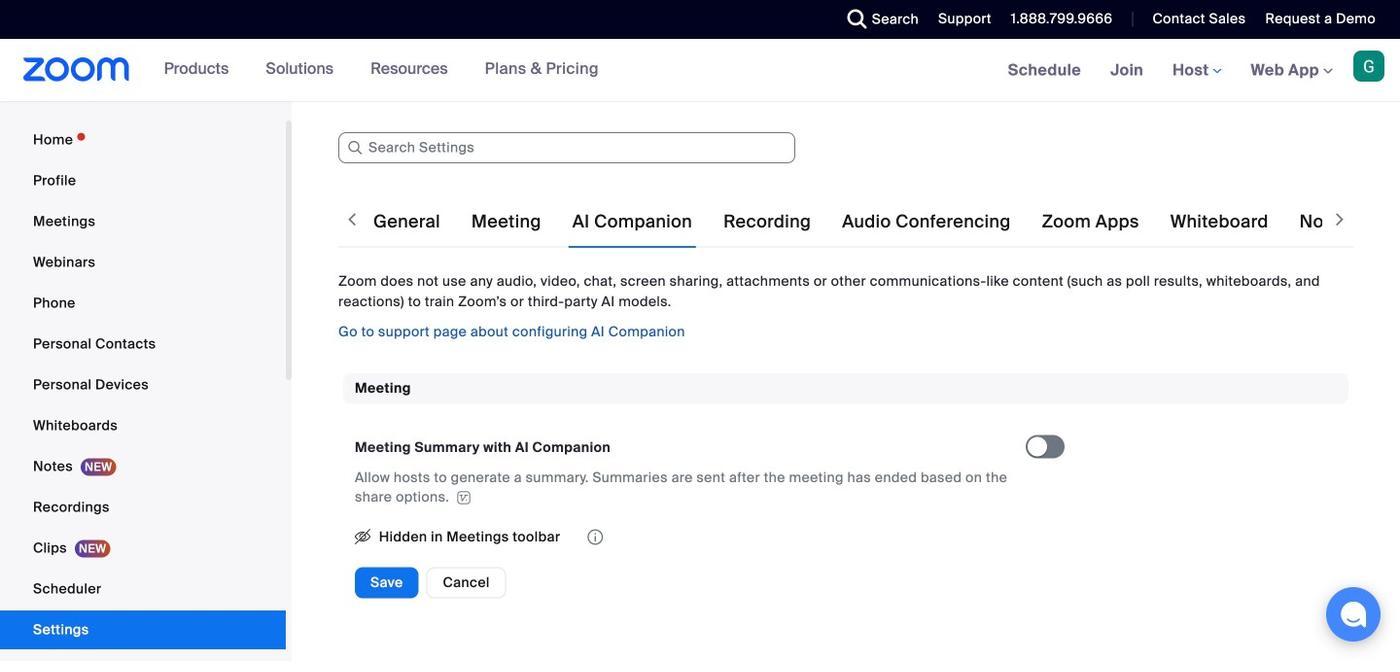 Task type: describe. For each thing, give the bounding box(es) containing it.
Search Settings text field
[[338, 132, 795, 163]]

1 application from the top
[[355, 468, 1008, 507]]

product information navigation
[[149, 39, 614, 101]]

zoom logo image
[[23, 57, 130, 82]]

learn more about hidden in meetings toolbar image
[[586, 530, 605, 544]]

meetings navigation
[[994, 39, 1400, 103]]

scroll left image
[[342, 210, 362, 230]]

tabs of my account settings page tab list
[[370, 194, 1400, 249]]



Task type: locate. For each thing, give the bounding box(es) containing it.
1 vertical spatial application
[[355, 523, 1026, 552]]

0 vertical spatial application
[[355, 468, 1008, 507]]

profile picture image
[[1354, 51, 1385, 82]]

personal menu menu
[[0, 121, 286, 661]]

2 application from the top
[[355, 523, 1026, 552]]

support version for meeting summary with ai companion image
[[454, 491, 474, 505]]

banner
[[0, 39, 1400, 103]]

open chat image
[[1340, 601, 1367, 628]]

meeting element
[[343, 373, 1349, 632]]

application
[[355, 468, 1008, 507], [355, 523, 1026, 552]]

scroll right image
[[1330, 210, 1350, 230]]



Task type: vqa. For each thing, say whether or not it's contained in the screenshot.
PROFILE PICTURE
yes



